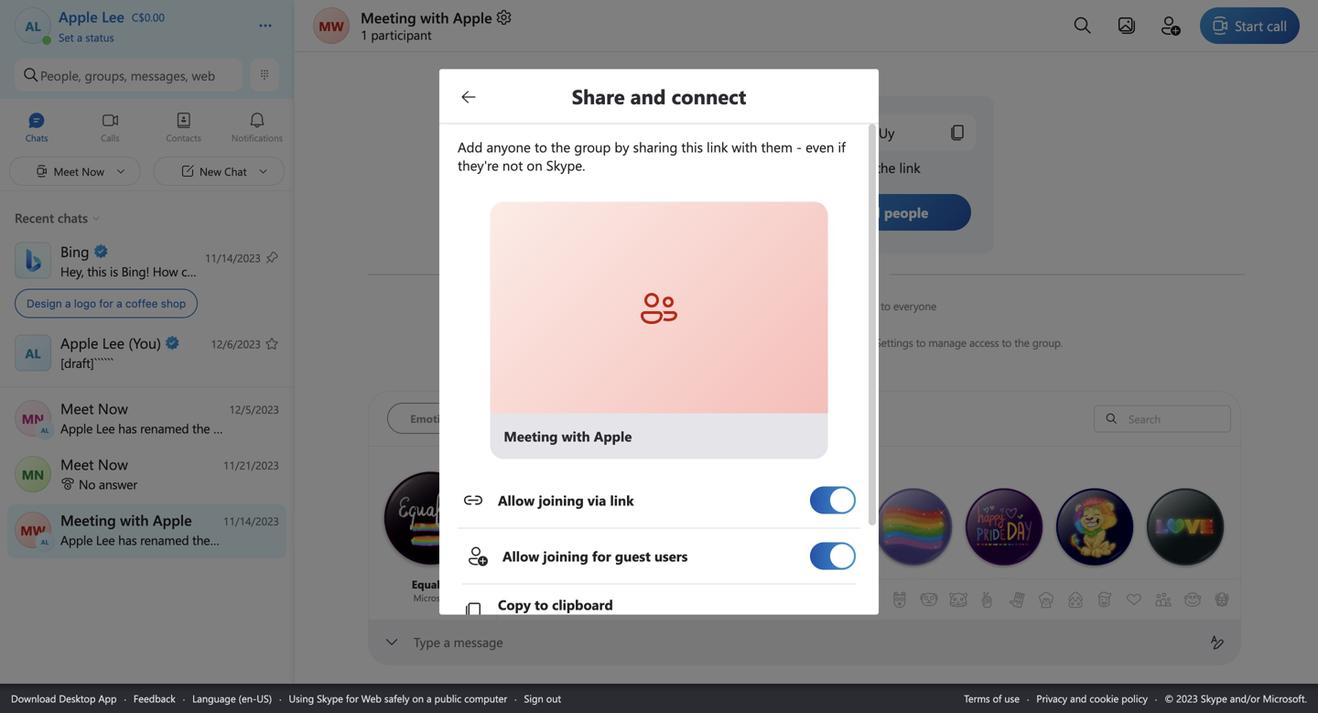 Task type: vqa. For each thing, say whether or not it's contained in the screenshot.
Type a message 'text field'
yes



Task type: locate. For each thing, give the bounding box(es) containing it.
can
[[181, 263, 201, 280]]

public
[[435, 692, 462, 706]]

lee left 'has'
[[707, 299, 723, 313]]

tab list down conversation
[[387, 403, 1063, 440]]

0 vertical spatial the
[[774, 299, 789, 313]]

apple lee enabled joining this conversation using a link. go to group settings to manage access to the group.
[[550, 335, 1064, 350]]

sign
[[524, 692, 544, 706]]

hey, this is bing ! how can i help you today?
[[60, 263, 301, 280]]

terms of use link
[[965, 692, 1020, 706]]

type
[[414, 634, 440, 651]]

!
[[146, 263, 149, 280]]

1 vertical spatial for
[[346, 692, 359, 706]]

this left is at the top of the page
[[87, 263, 107, 280]]

logo
[[74, 297, 96, 310]]

apple
[[453, 7, 492, 27], [677, 299, 704, 313], [550, 335, 578, 350]]

access
[[970, 335, 1000, 350]]

joining
[[640, 335, 672, 350]]

a inside button
[[77, 30, 83, 44]]

this
[[87, 263, 107, 280], [675, 335, 691, 350]]

web
[[361, 692, 382, 706]]

with
[[421, 7, 449, 27]]

1 vertical spatial tab list
[[387, 403, 1063, 440]]

everyone
[[894, 299, 937, 313]]

history
[[815, 299, 847, 313]]

apple for apple lee enabled joining this conversation using a link. go to group settings to manage access to the group.
[[550, 335, 578, 350]]

lee left enabled
[[581, 335, 597, 350]]

people, groups, messages, web
[[40, 67, 215, 84]]

to right 'access'
[[1003, 335, 1012, 350]]

using skype for web safely on a public computer
[[289, 692, 508, 706]]

the left the chat
[[774, 299, 789, 313]]

terms
[[965, 692, 991, 706]]

tab list down allow joining for guest users checkbox
[[505, 580, 1319, 620]]

no answer
[[79, 476, 137, 493]]

enabled
[[600, 335, 637, 350]]

lee
[[707, 299, 723, 313], [581, 335, 597, 350]]

1 vertical spatial lee
[[581, 335, 597, 350]]

0 vertical spatial tab list
[[0, 104, 294, 154]]

apple right with
[[453, 7, 492, 27]]

groups,
[[85, 67, 127, 84]]

people, groups, messages, web button
[[15, 59, 243, 92]]

help
[[210, 263, 234, 280]]

to right settings
[[917, 335, 926, 350]]

bing
[[121, 263, 146, 280]]

on
[[413, 692, 424, 706]]

hey,
[[60, 263, 84, 280]]

for right logo
[[99, 297, 113, 310]]

1 horizontal spatial the
[[1015, 335, 1030, 350]]

made
[[745, 299, 771, 313]]

tab list down messages,
[[0, 104, 294, 154]]

this right joining
[[675, 335, 691, 350]]

for
[[99, 297, 113, 310], [346, 692, 359, 706]]

chat
[[792, 299, 812, 313]]

2 horizontal spatial apple
[[677, 299, 704, 313]]

language
[[192, 692, 236, 706]]

the left the group. at the right of the page
[[1015, 335, 1030, 350]]

a
[[77, 30, 83, 44], [65, 297, 71, 310], [116, 297, 122, 310], [785, 335, 790, 350], [444, 634, 451, 651], [427, 692, 432, 706]]

a right set
[[77, 30, 83, 44]]

feedback
[[134, 692, 176, 706]]

apple left 'has'
[[677, 299, 704, 313]]

0 vertical spatial apple
[[453, 7, 492, 27]]

0 vertical spatial this
[[87, 263, 107, 280]]

sign out
[[524, 692, 562, 706]]

0 vertical spatial lee
[[707, 299, 723, 313]]

download
[[11, 692, 56, 706]]

1 vertical spatial this
[[675, 335, 691, 350]]

0 vertical spatial for
[[99, 297, 113, 310]]

messages,
[[131, 67, 188, 84]]

how
[[153, 263, 178, 280]]

1 horizontal spatial apple
[[550, 335, 578, 350]]

2 vertical spatial apple
[[550, 335, 578, 350]]

0 horizontal spatial this
[[87, 263, 107, 280]]

for left web
[[346, 692, 359, 706]]

1 vertical spatial apple
[[677, 299, 704, 313]]

apple for apple lee has made the chat history visible to everyone
[[677, 299, 704, 313]]

conversation
[[694, 335, 754, 350]]

cookie
[[1090, 692, 1120, 706]]

tab list
[[0, 104, 294, 154], [387, 403, 1063, 440], [505, 580, 1319, 620]]

Type a message text field
[[414, 634, 1196, 652]]

you
[[238, 263, 258, 280]]

group
[[844, 335, 873, 350]]

0 horizontal spatial lee
[[581, 335, 597, 350]]

design a logo for a coffee shop
[[27, 297, 186, 310]]

using
[[289, 692, 314, 706]]

1 horizontal spatial this
[[675, 335, 691, 350]]

0 horizontal spatial the
[[774, 299, 789, 313]]

is
[[110, 263, 118, 280]]

privacy
[[1037, 692, 1068, 706]]

to
[[881, 299, 891, 313], [831, 335, 841, 350], [917, 335, 926, 350], [1003, 335, 1012, 350]]

a right type
[[444, 634, 451, 651]]

language (en-us)
[[192, 692, 272, 706]]

https://join.skype.com/3ietarkpkcuy button
[[463, 585, 861, 640]]

apple left enabled
[[550, 335, 578, 350]]

the
[[774, 299, 789, 313], [1015, 335, 1030, 350]]

1 horizontal spatial lee
[[707, 299, 723, 313]]

Search text field
[[1125, 411, 1226, 427]]

using
[[757, 335, 782, 350]]

no answer button
[[0, 449, 294, 503]]



Task type: describe. For each thing, give the bounding box(es) containing it.
meeting with apple button
[[361, 7, 513, 27]]

people,
[[40, 67, 81, 84]]

manage
[[929, 335, 967, 350]]

lee for has made the chat history visible to everyone
[[707, 299, 723, 313]]

has
[[726, 299, 742, 313]]

2 vertical spatial tab list
[[505, 580, 1319, 620]]

set a status
[[59, 30, 114, 44]]

i
[[204, 263, 207, 280]]

1 vertical spatial the
[[1015, 335, 1030, 350]]

policy
[[1122, 692, 1149, 706]]

set a status button
[[59, 26, 240, 44]]

sign out link
[[524, 692, 562, 706]]

lee for enabled joining this conversation using a link. go to group settings to manage access to the group.
[[581, 335, 597, 350]]

use
[[1005, 692, 1020, 706]]

0 horizontal spatial apple
[[453, 7, 492, 27]]

no
[[79, 476, 96, 493]]

app
[[98, 692, 117, 706]]

to right visible
[[881, 299, 891, 313]]

visible
[[850, 299, 879, 313]]

meeting
[[361, 7, 417, 27]]

meeting with apple
[[361, 7, 492, 27]]

to right go at top
[[831, 335, 841, 350]]

1 horizontal spatial for
[[346, 692, 359, 706]]

link.
[[793, 335, 812, 350]]

and
[[1071, 692, 1088, 706]]

a right on
[[427, 692, 432, 706]]

type a message
[[414, 634, 503, 651]]

using skype for web safely on a public computer link
[[289, 692, 508, 706]]

[draft]
[[60, 354, 94, 371]]

out
[[547, 692, 562, 706]]

shop
[[161, 297, 186, 310]]

desktop
[[59, 692, 96, 706]]

today?
[[261, 263, 298, 280]]

Share group via link checkbox
[[811, 479, 856, 521]]

apple lee has made the chat history visible to everyone
[[677, 299, 937, 313]]

language (en-us) link
[[192, 692, 272, 706]]

download desktop app link
[[11, 692, 117, 706]]

safely
[[385, 692, 410, 706]]

set
[[59, 30, 74, 44]]

us)
[[257, 692, 272, 706]]

computer
[[465, 692, 508, 706]]

group.
[[1033, 335, 1064, 350]]

0 horizontal spatial for
[[99, 297, 113, 310]]

go
[[815, 335, 829, 350]]

coffee
[[125, 297, 158, 310]]

web
[[192, 67, 215, 84]]

status
[[86, 30, 114, 44]]

download desktop app
[[11, 692, 117, 706]]

``````
[[94, 354, 114, 371]]

settings
[[876, 335, 914, 350]]

answer
[[99, 476, 137, 493]]

privacy and cookie policy
[[1037, 692, 1149, 706]]

(en-
[[239, 692, 257, 706]]

Allow joining for guest users checkbox
[[811, 535, 856, 577]]

of
[[993, 692, 1002, 706]]

privacy and cookie policy link
[[1037, 692, 1149, 706]]

feedback link
[[134, 692, 176, 706]]

skype
[[317, 692, 343, 706]]

design
[[27, 297, 62, 310]]

message
[[454, 634, 503, 651]]

[draft] ``````
[[60, 354, 114, 371]]

https://join.skype.com/3ietarkpkcuy
[[498, 614, 694, 629]]

terms of use
[[965, 692, 1020, 706]]

a left logo
[[65, 297, 71, 310]]

a left link.
[[785, 335, 790, 350]]

a left coffee
[[116, 297, 122, 310]]



